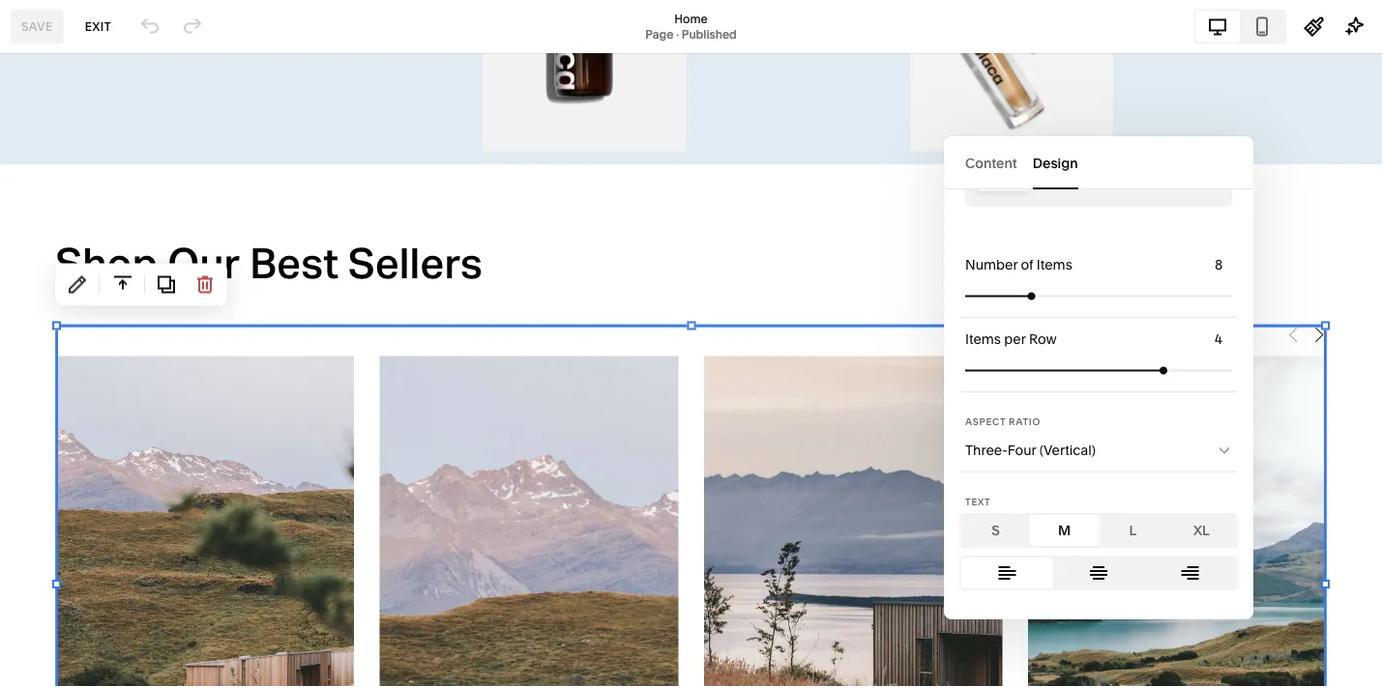 Task type: describe. For each thing, give the bounding box(es) containing it.
2 icon image from the left
[[1088, 563, 1109, 584]]

four
[[1008, 442, 1036, 459]]

(vertical)
[[1039, 442, 1096, 459]]

of
[[1021, 257, 1033, 273]]

xl
[[1194, 523, 1210, 539]]

content button
[[965, 136, 1017, 190]]

number
[[965, 257, 1018, 273]]

l
[[1129, 523, 1137, 539]]

analytics
[[32, 257, 100, 276]]

text
[[965, 496, 991, 508]]

help link
[[32, 659, 66, 680]]

duplicate image
[[156, 274, 177, 296]]

number of items
[[965, 257, 1072, 273]]

Number of Items range field
[[965, 275, 1232, 318]]

per
[[1004, 331, 1026, 348]]

asset library
[[32, 591, 129, 610]]

m
[[1058, 523, 1071, 539]]

exit button
[[74, 9, 122, 44]]

aspect ratio
[[965, 416, 1041, 427]]

settings
[[32, 625, 93, 644]]

ratio
[[1009, 416, 1041, 427]]

·
[[676, 27, 679, 41]]

edit image
[[67, 274, 88, 296]]

Items per Row text field
[[1215, 329, 1226, 350]]

acuity scheduling
[[32, 292, 166, 310]]

selling link
[[32, 153, 215, 176]]

save
[[21, 19, 53, 33]]

Items per Row range field
[[965, 350, 1232, 392]]

0 horizontal spatial items
[[965, 331, 1001, 348]]

s button
[[961, 516, 1030, 546]]

three-four (vertical)
[[965, 442, 1096, 459]]

design
[[1033, 155, 1078, 171]]

three-four (vertical) button
[[955, 428, 1243, 473]]

selling
[[32, 154, 82, 173]]

align vertically image
[[112, 274, 134, 296]]



Task type: vqa. For each thing, say whether or not it's contained in the screenshot.
the rightmost the Acuity
no



Task type: locate. For each thing, give the bounding box(es) containing it.
icon image down s button at the right of the page
[[997, 563, 1018, 584]]

tab list
[[1195, 11, 1284, 42], [965, 136, 1232, 190], [961, 516, 1236, 546], [961, 558, 1236, 589]]

row
[[1029, 331, 1057, 348]]

save button
[[11, 9, 64, 44]]

help
[[32, 660, 66, 678]]

asset
[[32, 591, 74, 610]]

exit
[[85, 19, 111, 33]]

icon image down m button
[[1088, 563, 1109, 584]]

chevron small down light icon image
[[1217, 443, 1232, 458]]

acuity
[[32, 292, 79, 310]]

home
[[674, 12, 708, 26]]

m button
[[1030, 516, 1099, 546]]

home page · published
[[645, 12, 737, 41]]

design button
[[1033, 136, 1078, 190]]

0 horizontal spatial icon image
[[997, 563, 1018, 584]]

0 vertical spatial items
[[1037, 257, 1072, 273]]

acuity scheduling link
[[32, 291, 215, 313]]

icon image down xl "button"
[[1180, 563, 1201, 584]]

page
[[645, 27, 673, 41]]

asset library link
[[32, 590, 215, 613]]

scheduling
[[82, 292, 166, 310]]

remove image
[[195, 274, 216, 296]]

2 horizontal spatial icon image
[[1180, 563, 1201, 584]]

items
[[1037, 257, 1072, 273], [965, 331, 1001, 348]]

analytics link
[[32, 256, 215, 279]]

3 icon image from the left
[[1180, 563, 1201, 584]]

1 icon image from the left
[[997, 563, 1018, 584]]

items left per
[[965, 331, 1001, 348]]

items right of
[[1037, 257, 1072, 273]]

settings link
[[32, 624, 215, 647]]

items per row
[[965, 331, 1057, 348]]

tab list containing s
[[961, 516, 1236, 546]]

1 horizontal spatial items
[[1037, 257, 1072, 273]]

published
[[682, 27, 737, 41]]

Number of Items text field
[[1215, 254, 1226, 276]]

icon image
[[997, 563, 1018, 584], [1088, 563, 1109, 584], [1180, 563, 1201, 584]]

aspect
[[965, 416, 1006, 427]]

s
[[992, 523, 1000, 539]]

1 vertical spatial items
[[965, 331, 1001, 348]]

three-
[[965, 442, 1008, 459]]

content
[[965, 155, 1017, 171]]

xl button
[[1167, 516, 1236, 546]]

library
[[77, 591, 129, 610]]

l button
[[1099, 516, 1167, 546]]

1 horizontal spatial icon image
[[1088, 563, 1109, 584]]

tab list containing content
[[965, 136, 1232, 190]]



